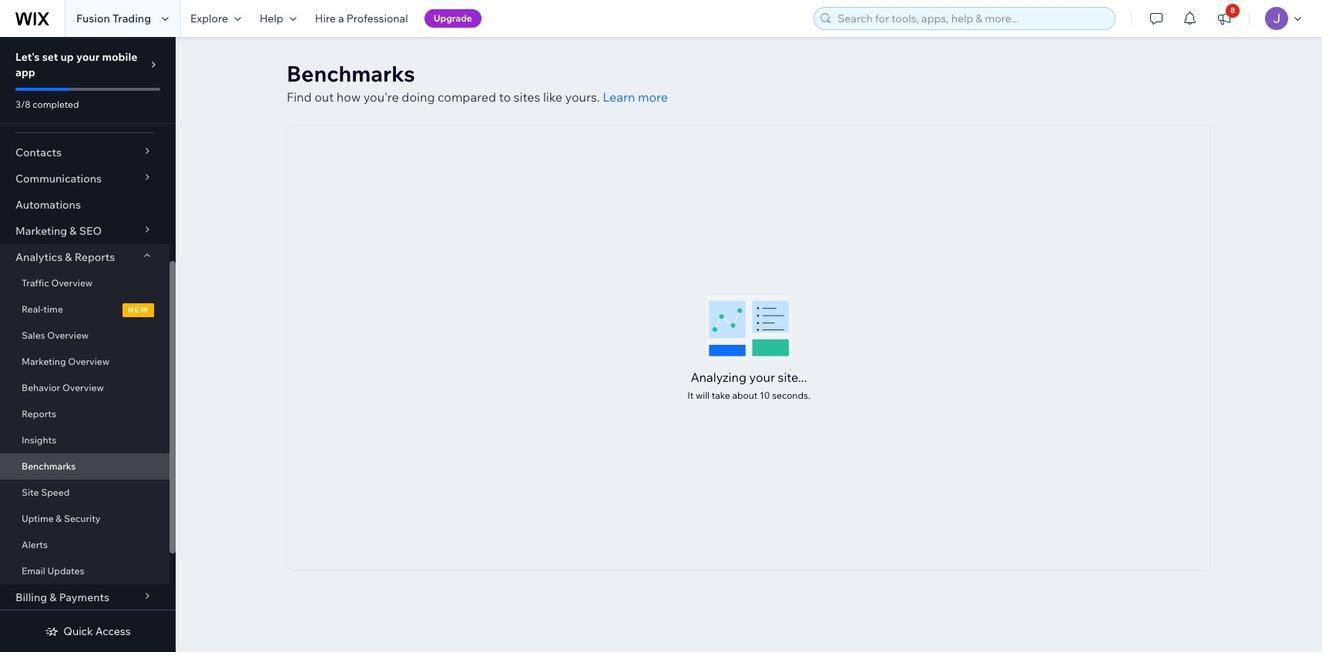 Task type: describe. For each thing, give the bounding box(es) containing it.
benchmarks link
[[0, 454, 170, 480]]

payments
[[59, 591, 109, 605]]

help button
[[250, 0, 306, 37]]

benchmarks find out how you're doing compared to sites like yours. learn more
[[287, 60, 668, 105]]

a
[[338, 12, 344, 25]]

updates
[[47, 566, 84, 577]]

behavior
[[22, 382, 60, 394]]

mobile
[[102, 50, 137, 64]]

your inside analyzing your site... it will take about 10 seconds.
[[749, 369, 775, 385]]

quick access
[[63, 625, 131, 639]]

real-
[[22, 304, 43, 315]]

site speed link
[[0, 480, 170, 506]]

site
[[22, 487, 39, 499]]

compared
[[438, 89, 496, 105]]

app
[[15, 65, 35, 79]]

behavior overview
[[22, 382, 104, 394]]

& for analytics
[[65, 250, 72, 264]]

billing & payments
[[15, 591, 109, 605]]

it
[[687, 389, 694, 401]]

set
[[42, 50, 58, 64]]

behavior overview link
[[0, 375, 170, 401]]

take
[[712, 389, 730, 401]]

analytics
[[15, 250, 63, 264]]

& for marketing
[[70, 224, 77, 238]]

seconds.
[[772, 389, 810, 401]]

let's
[[15, 50, 40, 64]]

uptime & security
[[22, 513, 101, 525]]

contacts button
[[0, 139, 170, 166]]

learn more link
[[603, 88, 668, 106]]

sales overview
[[22, 330, 89, 341]]

automations link
[[0, 192, 170, 218]]

billing
[[15, 591, 47, 605]]

seo
[[79, 224, 102, 238]]

hire a professional
[[315, 12, 408, 25]]

hire
[[315, 12, 336, 25]]

benchmarks for benchmarks find out how you're doing compared to sites like yours. learn more
[[287, 60, 415, 87]]

your inside let's set up your mobile app
[[76, 50, 100, 64]]

marketing for marketing & seo
[[15, 224, 67, 238]]

marketing overview link
[[0, 349, 170, 375]]

email updates
[[22, 566, 84, 577]]

overview for behavior overview
[[62, 382, 104, 394]]

out
[[315, 89, 334, 105]]

site...
[[778, 369, 807, 385]]

1 vertical spatial reports
[[22, 408, 56, 420]]

will
[[696, 389, 710, 401]]

sidebar element
[[0, 37, 176, 653]]

hire a professional link
[[306, 0, 417, 37]]

help
[[260, 12, 283, 25]]

& for billing
[[50, 591, 57, 605]]

automations
[[15, 198, 81, 212]]

marketing overview
[[22, 356, 110, 368]]

let's set up your mobile app
[[15, 50, 137, 79]]

up
[[60, 50, 74, 64]]

you're
[[363, 89, 399, 105]]

overview for sales overview
[[47, 330, 89, 341]]

sales
[[22, 330, 45, 341]]

overview for marketing overview
[[68, 356, 110, 368]]

upgrade
[[434, 12, 472, 24]]

security
[[64, 513, 101, 525]]



Task type: vqa. For each thing, say whether or not it's contained in the screenshot.
Analyzing your site... It will take about 10 seconds.
yes



Task type: locate. For each thing, give the bounding box(es) containing it.
0 vertical spatial your
[[76, 50, 100, 64]]

benchmarks inside benchmarks link
[[22, 461, 76, 472]]

3/8 completed
[[15, 99, 79, 110]]

reports up the "insights"
[[22, 408, 56, 420]]

analytics & reports
[[15, 250, 115, 264]]

quick
[[63, 625, 93, 639]]

email
[[22, 566, 45, 577]]

fusion trading
[[76, 12, 151, 25]]

your
[[76, 50, 100, 64], [749, 369, 775, 385]]

benchmarks up 'how'
[[287, 60, 415, 87]]

loading image
[[706, 295, 792, 360]]

benchmarks
[[287, 60, 415, 87], [22, 461, 76, 472]]

reports inside dropdown button
[[74, 250, 115, 264]]

& down marketing & seo at the left
[[65, 250, 72, 264]]

trading
[[112, 12, 151, 25]]

fusion
[[76, 12, 110, 25]]

marketing up 'behavior'
[[22, 356, 66, 368]]

1 vertical spatial marketing
[[22, 356, 66, 368]]

sales overview link
[[0, 323, 170, 349]]

sites
[[514, 89, 540, 105]]

0 vertical spatial marketing
[[15, 224, 67, 238]]

benchmarks inside benchmarks find out how you're doing compared to sites like yours. learn more
[[287, 60, 415, 87]]

speed
[[41, 487, 70, 499]]

about
[[732, 389, 758, 401]]

1 horizontal spatial benchmarks
[[287, 60, 415, 87]]

how
[[337, 89, 361, 105]]

completed
[[33, 99, 79, 110]]

marketing
[[15, 224, 67, 238], [22, 356, 66, 368]]

overview down analytics & reports
[[51, 277, 93, 289]]

more
[[638, 89, 668, 105]]

benchmarks up site speed
[[22, 461, 76, 472]]

site speed
[[22, 487, 70, 499]]

overview for traffic overview
[[51, 277, 93, 289]]

reports link
[[0, 401, 170, 428]]

marketing inside popup button
[[15, 224, 67, 238]]

insights
[[22, 435, 56, 446]]

real-time
[[22, 304, 63, 315]]

explore
[[190, 12, 228, 25]]

analytics & reports button
[[0, 244, 170, 270]]

marketing for marketing overview
[[22, 356, 66, 368]]

marketing & seo button
[[0, 218, 170, 244]]

& for uptime
[[56, 513, 62, 525]]

8 button
[[1207, 0, 1241, 37]]

doing
[[402, 89, 435, 105]]

uptime
[[22, 513, 54, 525]]

& inside popup button
[[70, 224, 77, 238]]

analyzing
[[691, 369, 747, 385]]

yours.
[[565, 89, 600, 105]]

overview
[[51, 277, 93, 289], [47, 330, 89, 341], [68, 356, 110, 368], [62, 382, 104, 394]]

alerts
[[22, 539, 48, 551]]

professional
[[347, 12, 408, 25]]

time
[[43, 304, 63, 315]]

analyzing your site... it will take about 10 seconds.
[[687, 369, 810, 401]]

0 vertical spatial benchmarks
[[287, 60, 415, 87]]

1 vertical spatial benchmarks
[[22, 461, 76, 472]]

to
[[499, 89, 511, 105]]

& left seo
[[70, 224, 77, 238]]

communications button
[[0, 166, 170, 192]]

email updates link
[[0, 559, 170, 585]]

quick access button
[[45, 625, 131, 639]]

find
[[287, 89, 312, 105]]

10
[[760, 389, 770, 401]]

your right the up at the left of the page
[[76, 50, 100, 64]]

reports down seo
[[74, 250, 115, 264]]

1 horizontal spatial reports
[[74, 250, 115, 264]]

access
[[95, 625, 131, 639]]

0 vertical spatial reports
[[74, 250, 115, 264]]

& right billing
[[50, 591, 57, 605]]

like
[[543, 89, 562, 105]]

8
[[1230, 5, 1235, 15]]

contacts
[[15, 146, 62, 159]]

overview inside 'link'
[[62, 382, 104, 394]]

reports
[[74, 250, 115, 264], [22, 408, 56, 420]]

insights link
[[0, 428, 170, 454]]

marketing up analytics
[[15, 224, 67, 238]]

billing & payments button
[[0, 585, 170, 611]]

upgrade button
[[424, 9, 481, 28]]

0 horizontal spatial your
[[76, 50, 100, 64]]

traffic
[[22, 277, 49, 289]]

new
[[128, 305, 149, 315]]

overview up marketing overview
[[47, 330, 89, 341]]

& right uptime
[[56, 513, 62, 525]]

Search for tools, apps, help & more... field
[[833, 8, 1110, 29]]

your up 10 at the bottom right of page
[[749, 369, 775, 385]]

benchmarks for benchmarks
[[22, 461, 76, 472]]

1 vertical spatial your
[[749, 369, 775, 385]]

marketing & seo
[[15, 224, 102, 238]]

traffic overview link
[[0, 270, 170, 297]]

alerts link
[[0, 532, 170, 559]]

overview down sales overview link
[[68, 356, 110, 368]]

0 horizontal spatial benchmarks
[[22, 461, 76, 472]]

3/8
[[15, 99, 30, 110]]

traffic overview
[[22, 277, 93, 289]]

&
[[70, 224, 77, 238], [65, 250, 72, 264], [56, 513, 62, 525], [50, 591, 57, 605]]

communications
[[15, 172, 102, 186]]

1 horizontal spatial your
[[749, 369, 775, 385]]

uptime & security link
[[0, 506, 170, 532]]

0 horizontal spatial reports
[[22, 408, 56, 420]]

overview down marketing overview link in the bottom left of the page
[[62, 382, 104, 394]]

learn
[[603, 89, 635, 105]]



